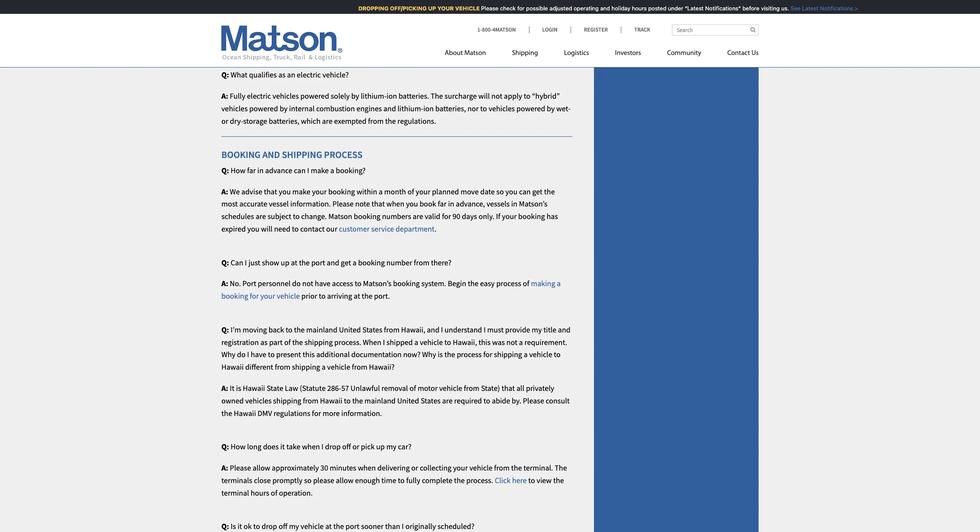 Task type: locate. For each thing, give the bounding box(es) containing it.
from down engines
[[368, 116, 384, 126]]

1 horizontal spatial mainland
[[365, 396, 396, 406]]

1 vertical spatial far
[[438, 199, 447, 209]]

for left more
[[312, 409, 321, 419]]

matson's up port.
[[363, 279, 392, 289]]

a: no. port personnel do not have access to matson's booking system. begin the easy process of
[[222, 279, 531, 289]]

response
[[497, 24, 527, 34]]

1 vertical spatial my
[[387, 442, 397, 452]]

scheduled?
[[438, 522, 475, 532]]

mainland down the removal
[[365, 396, 396, 406]]

2 vertical spatial when
[[358, 464, 376, 473]]

for inside i'm moving back to the mainland united states from hawaii, and i understand i must provide my title and registration as part of the shipping process. when i shipped a vehicle to hawaii, this was not a requirement. why do i have to present this additional documentation now? why is the process for shipping a vehicle to hawaii different from shipping a vehicle from hawaii?
[[484, 350, 493, 360]]

why right now?
[[422, 350, 436, 360]]

show
[[262, 258, 279, 268]]

0 horizontal spatial allow
[[253, 464, 270, 473]]

most
[[222, 199, 238, 209]]

is
[[231, 522, 236, 532]]

5 a: from the top
[[222, 384, 228, 394]]

advance,
[[456, 199, 485, 209]]

to inside "to view the terminal hours of operation."
[[529, 476, 535, 486]]

matson's
[[519, 199, 548, 209], [363, 279, 392, 289]]

blue matson logo with ocean, shipping, truck, rail and logistics written beneath it. image
[[222, 26, 343, 61]]

ion left batteries. on the top
[[387, 91, 397, 101]]

get
[[533, 187, 543, 197], [341, 258, 351, 268]]

0 horizontal spatial when
[[302, 442, 320, 452]]

under for "latest
[[664, 5, 679, 12]]

please allow approximately 30 minutes when delivering or collecting your vehicle from the terminal. the terminals close promptly so please allow enough time to fully complete the process.
[[222, 464, 567, 486]]

information. inside 'we advise that you make your booking within a month of your planned move date so you can get the most accurate vessel information. please note that when you book far in advance, vessels in matson's schedules are subject to change. matson booking numbers are valid for 90 days only. if your booking has expired you will need to contact our'
[[290, 199, 331, 209]]

the left sooner
[[333, 522, 344, 532]]

0 horizontal spatial do
[[237, 350, 246, 360]]

0 vertical spatial lithium-
[[276, 11, 302, 21]]

0 vertical spatial can
[[294, 166, 306, 176]]

1 horizontal spatial this
[[479, 338, 491, 348]]

1 vertical spatial hawaii,
[[453, 338, 477, 348]]

6 a: from the top
[[222, 464, 228, 473]]

and right engines
[[384, 104, 396, 114]]

terminals
[[222, 476, 253, 486]]

1 horizontal spatial ion
[[387, 91, 397, 101]]

a right 'within'
[[379, 187, 383, 197]]

0 horizontal spatial electric
[[247, 91, 271, 101]]

process inside i'm moving back to the mainland united states from hawaii, and i understand i must provide my title and registration as part of the shipping process. when i shipped a vehicle to hawaii, this was not a requirement. why do i have to present this additional documentation now? why is the process for shipping a vehicle to hawaii different from shipping a vehicle from hawaii?
[[457, 350, 482, 360]]

1 horizontal spatial matson
[[465, 50, 486, 57]]

customer service department link
[[339, 224, 435, 234]]

a: for please allow approximately 30 minutes when delivering or collecting your vehicle from the terminal. the terminals close promptly so please allow enough time to fully complete the process.
[[222, 464, 228, 473]]

process. inside please allow approximately 30 minutes when delivering or collecting your vehicle from the terminal. the terminals close promptly so please allow enough time to fully complete the process.
[[467, 476, 494, 486]]

move
[[461, 187, 479, 197]]

not inside fully electric vehicles powered solely by lithium-ion batteries. the surcharge will not apply to "hybrid" vehicles powered by internal combustion engines and lithium-ion batteries, nor to vehicles powered by wet- or dry-storage batteries, which are exempted from the regulations.
[[492, 91, 503, 101]]

port down contact
[[311, 258, 325, 268]]

so right date
[[497, 187, 504, 197]]

a
[[361, 11, 365, 21], [331, 166, 334, 176], [379, 187, 383, 197], [353, 258, 357, 268], [557, 279, 561, 289], [415, 338, 419, 348], [519, 338, 523, 348], [524, 350, 528, 360], [322, 363, 326, 373]]

a: for fully electric vehicles powered solely by lithium-ion batteries. the surcharge will not apply to "hybrid" vehicles powered by internal combustion engines and lithium-ion batteries, nor to vehicles powered by wet- or dry-storage batteries, which are exempted from the regulations.
[[222, 91, 228, 101]]

planned
[[432, 187, 459, 197]]

2 vertical spatial my
[[289, 522, 299, 532]]

change.
[[301, 212, 327, 222]]

ion
[[302, 11, 312, 21], [387, 91, 397, 101], [424, 104, 434, 114]]

2 a: from the top
[[222, 91, 228, 101]]

0 horizontal spatial under
[[222, 24, 241, 34]]

1 vertical spatial when
[[302, 442, 320, 452]]

a: up specific
[[222, 11, 228, 21]]

1 horizontal spatial it
[[280, 442, 285, 452]]

electric right fully at the top
[[247, 91, 271, 101]]

fully
[[406, 476, 421, 486]]

booking left has
[[519, 212, 545, 222]]

united up additional
[[339, 325, 361, 335]]

batteries
[[314, 11, 342, 21]]

far inside 'we advise that you make your booking within a month of your planned move date so you can get the most accurate vessel information. please note that when you book far in advance, vessels in matson's schedules are subject to change. matson booking numbers are valid for 90 days only. if your booking has expired you will need to contact our'
[[438, 199, 447, 209]]

q: can i just show up at the port and get a booking number from there?
[[222, 258, 452, 268]]

are down combustion
[[322, 116, 333, 126]]

safety
[[425, 24, 444, 34]]

my inside i'm moving back to the mainland united states from hawaii, and i understand i must provide my title and registration as part of the shipping process. when i shipped a vehicle to hawaii, this was not a requirement. why do i have to present this additional documentation now? why is the process for shipping a vehicle to hawaii different from shipping a vehicle from hawaii?
[[532, 325, 542, 335]]

0 horizontal spatial in
[[258, 166, 264, 176]]

process down understand
[[457, 350, 482, 360]]

matson inside top menu navigation
[[465, 50, 486, 57]]

0 vertical spatial united
[[339, 325, 361, 335]]

the right the terminal.
[[555, 464, 567, 473]]

0 vertical spatial at
[[291, 258, 298, 268]]

the up present
[[292, 338, 303, 348]]

or left "dry-"
[[222, 116, 229, 126]]

1 horizontal spatial hours
[[628, 5, 643, 12]]

under
[[664, 5, 679, 12], [222, 24, 241, 34]]

port
[[243, 279, 256, 289]]

as inside rechargeable lithium-ion batteries have a high energy density and are classified as hazardous materials under both domestic and international regulations. additional safety and emergency response protocols specific to the transport of evs, including special spacing and loading requirements, are required.
[[490, 11, 497, 21]]

please up terminals on the bottom left of page
[[230, 464, 251, 473]]

0 vertical spatial how
[[231, 166, 246, 176]]

1 horizontal spatial off
[[342, 442, 351, 452]]

date
[[481, 187, 495, 197]]

1 horizontal spatial states
[[421, 396, 441, 406]]

engines
[[357, 104, 382, 114]]

your
[[312, 187, 327, 197], [416, 187, 431, 197], [502, 212, 517, 222], [261, 291, 275, 301], [453, 464, 468, 473]]

booking
[[222, 148, 261, 161]]

0 horizontal spatial at
[[291, 258, 298, 268]]

from inside fully electric vehicles powered solely by lithium-ion batteries. the surcharge will not apply to "hybrid" vehicles powered by internal combustion engines and lithium-ion batteries, nor to vehicles powered by wet- or dry-storage batteries, which are exempted from the regulations.
[[368, 116, 384, 126]]

0 vertical spatial is
[[438, 350, 443, 360]]

0 horizontal spatial why
[[222, 350, 236, 360]]

q:
[[222, 70, 229, 80], [222, 166, 229, 176], [222, 258, 229, 268], [222, 325, 229, 335], [222, 442, 229, 452], [222, 522, 229, 532]]

shipping down present
[[292, 363, 320, 373]]

as
[[490, 11, 497, 21], [279, 70, 286, 80], [261, 338, 268, 348]]

the inside "to view the terminal hours of operation."
[[554, 476, 564, 486]]

0 vertical spatial matson's
[[519, 199, 548, 209]]

q: left long
[[222, 442, 229, 452]]

not right 'was'
[[507, 338, 518, 348]]

allow up close
[[253, 464, 270, 473]]

hours
[[628, 5, 643, 12], [251, 488, 269, 498]]

1 horizontal spatial the
[[555, 464, 567, 473]]

of inside it is hawaii state law (statute 286-57 unlawful removal of motor vehicle from state) that all privately owned vehicles shipping from hawaii to the mainland united states are required to abide by. please consult the hawaii dmv regulations for more information.
[[410, 384, 416, 394]]

regulations. up special
[[349, 24, 388, 34]]

2 horizontal spatial that
[[502, 384, 515, 394]]

will up nor at top left
[[479, 91, 490, 101]]

do inside i'm moving back to the mainland united states from hawaii, and i understand i must provide my title and registration as part of the shipping process. when i shipped a vehicle to hawaii, this was not a requirement. why do i have to present this additional documentation now? why is the process for shipping a vehicle to hawaii different from shipping a vehicle from hawaii?
[[237, 350, 246, 360]]

1 vertical spatial as
[[279, 70, 286, 80]]

mainland inside it is hawaii state law (statute 286-57 unlawful removal of motor vehicle from state) that all privately owned vehicles shipping from hawaii to the mainland united states are required to abide by. please consult the hawaii dmv regulations for more information.
[[365, 396, 396, 406]]

your
[[433, 5, 449, 12]]

0 vertical spatial matson
[[465, 50, 486, 57]]

0 horizontal spatial drop
[[262, 522, 277, 532]]

1 vertical spatial how
[[231, 442, 246, 452]]

for down 'was'
[[484, 350, 493, 360]]

1 how from the top
[[231, 166, 246, 176]]

valid
[[425, 212, 441, 222]]

than
[[385, 522, 400, 532]]

port.
[[374, 291, 390, 301]]

more
[[323, 409, 340, 419]]

united down the removal
[[397, 396, 419, 406]]

1 vertical spatial regulations.
[[398, 116, 436, 126]]

owned
[[222, 396, 244, 406]]

or up fully
[[412, 464, 419, 473]]

so inside please allow approximately 30 minutes when delivering or collecting your vehicle from the terminal. the terminals close promptly so please allow enough time to fully complete the process.
[[304, 476, 312, 486]]

far down booking
[[247, 166, 256, 176]]

1 vertical spatial information.
[[342, 409, 382, 419]]

fully
[[230, 91, 246, 101]]

2 how from the top
[[231, 442, 246, 452]]

2 horizontal spatial by
[[547, 104, 555, 114]]

not left apply
[[492, 91, 503, 101]]

close
[[254, 476, 271, 486]]

operation.
[[279, 488, 313, 498]]

2 horizontal spatial as
[[490, 11, 497, 21]]

a inside 'we advise that you make your booking within a month of your planned move date so you can get the most accurate vessel information. please note that when you book far in advance, vessels in matson's schedules are subject to change. matson booking numbers are valid for 90 days only. if your booking has expired you will need to contact our'
[[379, 187, 383, 197]]

a left high
[[361, 11, 365, 21]]

2 horizontal spatial my
[[532, 325, 542, 335]]

when right take
[[302, 442, 320, 452]]

to left fully
[[398, 476, 405, 486]]

the inside fully electric vehicles powered solely by lithium-ion batteries. the surcharge will not apply to "hybrid" vehicles powered by internal combustion engines and lithium-ion batteries, nor to vehicles powered by wet- or dry-storage batteries, which are exempted from the regulations.
[[431, 91, 443, 101]]

top menu navigation
[[445, 46, 759, 63]]

month
[[384, 187, 406, 197]]

of right the month
[[408, 187, 414, 197]]

and up safety
[[432, 11, 444, 21]]

united inside it is hawaii state law (statute 286-57 unlawful removal of motor vehicle from state) that all privately owned vehicles shipping from hawaii to the mainland united states are required to abide by. please consult the hawaii dmv regulations for more information.
[[397, 396, 419, 406]]

0 horizontal spatial states
[[363, 325, 383, 335]]

(statute
[[300, 384, 326, 394]]

batteries.
[[399, 91, 429, 101]]

to right "prior" at the left of the page
[[319, 291, 326, 301]]

the down owned
[[222, 409, 232, 419]]

1 vertical spatial united
[[397, 396, 419, 406]]

0 horizontal spatial will
[[261, 224, 273, 234]]

your inside please allow approximately 30 minutes when delivering or collecting your vehicle from the terminal. the terminals close promptly so please allow enough time to fully complete the process.
[[453, 464, 468, 473]]

please left "note"
[[333, 199, 354, 209]]

process
[[324, 148, 363, 161]]

is inside it is hawaii state law (statute 286-57 unlawful removal of motor vehicle from state) that all privately owned vehicles shipping from hawaii to the mainland united states are required to abide by. please consult the hawaii dmv regulations for more information.
[[236, 384, 241, 394]]

1 vertical spatial ion
[[387, 91, 397, 101]]

or inside fully electric vehicles powered solely by lithium-ion batteries. the surcharge will not apply to "hybrid" vehicles powered by internal combustion engines and lithium-ion batteries, nor to vehicles powered by wet- or dry-storage batteries, which are exempted from the regulations.
[[222, 116, 229, 126]]

not inside i'm moving back to the mainland united states from hawaii, and i understand i must provide my title and registration as part of the shipping process. when i shipped a vehicle to hawaii, this was not a requirement. why do i have to present this additional documentation now? why is the process for shipping a vehicle to hawaii different from shipping a vehicle from hawaii?
[[507, 338, 518, 348]]

register link
[[571, 26, 621, 33]]

latest
[[798, 5, 814, 12]]

0 vertical spatial have
[[344, 11, 360, 21]]

from down documentation
[[352, 363, 368, 373]]

i left understand
[[441, 325, 443, 335]]

port left sooner
[[346, 522, 360, 532]]

all
[[517, 384, 525, 394]]

0 horizontal spatial that
[[264, 187, 277, 197]]

2 horizontal spatial powered
[[517, 104, 546, 114]]

lithium- up engines
[[361, 91, 387, 101]]

1 vertical spatial hours
[[251, 488, 269, 498]]

from up click
[[494, 464, 510, 473]]

hawaii inside i'm moving back to the mainland united states from hawaii, and i understand i must provide my title and registration as part of the shipping process. when i shipped a vehicle to hawaii, this was not a requirement. why do i have to present this additional documentation now? why is the process for shipping a vehicle to hawaii different from shipping a vehicle from hawaii?
[[222, 363, 244, 373]]

off/picking
[[386, 5, 422, 12]]

hawaii,
[[401, 325, 426, 335], [453, 338, 477, 348]]

4 a: from the top
[[222, 279, 228, 289]]

additional
[[389, 24, 423, 34]]

1 vertical spatial up
[[376, 442, 385, 452]]

1 vertical spatial it
[[238, 522, 242, 532]]

including
[[323, 36, 354, 46]]

requirement.
[[525, 338, 568, 348]]

regulations. inside rechargeable lithium-ion batteries have a high energy density and are classified as hazardous materials under both domestic and international regulations. additional safety and emergency response protocols specific to the transport of evs, including special spacing and loading requirements, are required.
[[349, 24, 388, 34]]

contact us
[[728, 50, 759, 57]]

1 a: from the top
[[222, 11, 228, 21]]

please inside please allow approximately 30 minutes when delivering or collecting your vehicle from the terminal. the terminals close promptly so please allow enough time to fully complete the process.
[[230, 464, 251, 473]]

5 q: from the top
[[222, 442, 229, 452]]

2 horizontal spatial lithium-
[[398, 104, 424, 114]]

a: left fully at the top
[[222, 91, 228, 101]]

evs,
[[309, 36, 322, 46]]

under inside rechargeable lithium-ion batteries have a high energy density and are classified as hazardous materials under both domestic and international regulations. additional safety and emergency response protocols specific to the transport of evs, including special spacing and loading requirements, are required.
[[222, 24, 241, 34]]

1 vertical spatial get
[[341, 258, 351, 268]]

1 horizontal spatial so
[[497, 187, 504, 197]]

0 horizontal spatial process
[[457, 350, 482, 360]]

shipping link
[[499, 46, 551, 63]]

law
[[285, 384, 298, 394]]

1 horizontal spatial have
[[315, 279, 331, 289]]

1 vertical spatial is
[[236, 384, 241, 394]]

see latest notifications.> link
[[785, 5, 854, 12]]

1 vertical spatial the
[[555, 464, 567, 473]]

making a booking for your vehicle link
[[222, 279, 561, 301]]

are left required
[[442, 396, 453, 406]]

1 vertical spatial process
[[457, 350, 482, 360]]

service
[[371, 224, 394, 234]]

matson up our
[[329, 212, 352, 222]]

1 horizontal spatial process.
[[467, 476, 494, 486]]

0 horizontal spatial or
[[222, 116, 229, 126]]

matson inside 'we advise that you make your booking within a month of your planned move date so you can get the most accurate vessel information. please note that when you book far in advance, vessels in matson's schedules are subject to change. matson booking numbers are valid for 90 days only. if your booking has expired you will need to contact our'
[[329, 212, 352, 222]]

when inside please allow approximately 30 minutes when delivering or collecting your vehicle from the terminal. the terminals close promptly so please allow enough time to fully complete the process.
[[358, 464, 376, 473]]

1 horizontal spatial far
[[438, 199, 447, 209]]

will
[[479, 91, 490, 101], [261, 224, 273, 234]]

it left take
[[280, 442, 285, 452]]

ion inside rechargeable lithium-ion batteries have a high energy density and are classified as hazardous materials under both domestic and international regulations. additional safety and emergency response protocols specific to the transport of evs, including special spacing and loading requirements, are required.
[[302, 11, 312, 21]]

0 horizontal spatial get
[[341, 258, 351, 268]]

to down "both"
[[248, 36, 255, 46]]

department
[[396, 224, 435, 234]]

powered down "hybrid"
[[517, 104, 546, 114]]

that inside it is hawaii state law (statute 286-57 unlawful removal of motor vehicle from state) that all privately owned vehicles shipping from hawaii to the mainland united states are required to abide by. please consult the hawaii dmv regulations for more information.
[[502, 384, 515, 394]]

0 horizontal spatial off
[[279, 522, 288, 532]]

"hybrid"
[[532, 91, 560, 101]]

apply
[[504, 91, 523, 101]]

0 vertical spatial ion
[[302, 11, 312, 21]]

for left 90
[[442, 212, 451, 222]]

for inside it is hawaii state law (statute 286-57 unlawful removal of motor vehicle from state) that all privately owned vehicles shipping from hawaii to the mainland united states are required to abide by. please consult the hawaii dmv regulations for more information.
[[312, 409, 321, 419]]

terminal.
[[524, 464, 554, 473]]

2 horizontal spatial in
[[512, 199, 518, 209]]

0 vertical spatial under
[[664, 5, 679, 12]]

your down personnel
[[261, 291, 275, 301]]

make inside 'we advise that you make your booking within a month of your planned move date so you can get the most accurate vessel information. please note that when you book far in advance, vessels in matson's schedules are subject to change. matson booking numbers are valid for 90 days only. if your booking has expired you will need to contact our'
[[293, 187, 311, 197]]

0 vertical spatial will
[[479, 91, 490, 101]]

2 horizontal spatial when
[[387, 199, 405, 209]]

please down privately on the bottom
[[523, 396, 545, 406]]

are inside it is hawaii state law (statute 286-57 unlawful removal of motor vehicle from state) that all privately owned vehicles shipping from hawaii to the mainland united states are required to abide by. please consult the hawaii dmv regulations for more information.
[[442, 396, 453, 406]]

vehicle inside making a booking for your vehicle
[[277, 291, 300, 301]]

1 why from the left
[[222, 350, 236, 360]]

a: for we advise that you make your booking within a month of your planned move date so you can get the most accurate vessel information. please note that when you book far in advance, vessels in matson's schedules are subject to change. matson booking numbers are valid for 90 days only. if your booking has expired you will need to contact our
[[222, 187, 228, 197]]

q: left is
[[222, 522, 229, 532]]

the down "both"
[[256, 36, 267, 46]]

q: for q: how far in advance can i make a booking?
[[222, 166, 229, 176]]

do right personnel
[[292, 279, 301, 289]]

or inside please allow approximately 30 minutes when delivering or collecting your vehicle from the terminal. the terminals close promptly so please allow enough time to fully complete the process.
[[412, 464, 419, 473]]

1 horizontal spatial regulations.
[[398, 116, 436, 126]]

0 horizontal spatial can
[[294, 166, 306, 176]]

have
[[344, 11, 360, 21], [315, 279, 331, 289], [251, 350, 267, 360]]

we advise that you make your booking within a month of your planned move date so you can get the most accurate vessel information. please note that when you book far in advance, vessels in matson's schedules are subject to change. matson booking numbers are valid for 90 days only. if your booking has expired you will need to contact our
[[222, 187, 558, 234]]

my down operation.
[[289, 522, 299, 532]]

the inside 'we advise that you make your booking within a month of your planned move date so you can get the most accurate vessel information. please note that when you book far in advance, vessels in matson's schedules are subject to change. matson booking numbers are valid for 90 days only. if your booking has expired you will need to contact our'
[[544, 187, 555, 197]]

vehicles
[[273, 91, 299, 101], [222, 104, 248, 114], [489, 104, 515, 114], [245, 396, 272, 406]]

matson's inside 'we advise that you make your booking within a month of your planned move date so you can get the most accurate vessel information. please note that when you book far in advance, vessels in matson's schedules are subject to change. matson booking numbers are valid for 90 days only. if your booking has expired you will need to contact our'
[[519, 199, 548, 209]]

1 horizontal spatial can
[[519, 187, 531, 197]]

vehicles up dmv
[[245, 396, 272, 406]]

dmv
[[258, 409, 272, 419]]

click here
[[495, 476, 527, 486]]

from
[[368, 116, 384, 126], [414, 258, 430, 268], [384, 325, 400, 335], [275, 363, 291, 373], [352, 363, 368, 373], [464, 384, 480, 394], [303, 396, 319, 406], [494, 464, 510, 473]]

far down planned
[[438, 199, 447, 209]]

1 horizontal spatial not
[[492, 91, 503, 101]]

shipping inside it is hawaii state law (statute 286-57 unlawful removal of motor vehicle from state) that all privately owned vehicles shipping from hawaii to the mainland united states are required to abide by. please consult the hawaii dmv regulations for more information.
[[273, 396, 302, 406]]

0 horizontal spatial so
[[304, 476, 312, 486]]

q: for q: is it ok to drop off my vehicle at the port sooner than i originally scheduled?
[[222, 522, 229, 532]]

login link
[[529, 26, 571, 33]]

shipping
[[305, 338, 333, 348], [494, 350, 523, 360], [292, 363, 320, 373], [273, 396, 302, 406]]

a: left no.
[[222, 279, 228, 289]]

to down understand
[[445, 338, 451, 348]]

make down shipping
[[311, 166, 329, 176]]

3 q: from the top
[[222, 258, 229, 268]]

your right if
[[502, 212, 517, 222]]

originally
[[406, 522, 436, 532]]

have inside rechargeable lithium-ion batteries have a high energy density and are classified as hazardous materials under both domestic and international regulations. additional safety and emergency response protocols specific to the transport of evs, including special spacing and loading requirements, are required.
[[344, 11, 360, 21]]

to inside rechargeable lithium-ion batteries have a high energy density and are classified as hazardous materials under both domestic and international regulations. additional safety and emergency response protocols specific to the transport of evs, including special spacing and loading requirements, are required.
[[248, 36, 255, 46]]

access
[[332, 279, 353, 289]]

None search field
[[672, 24, 759, 36]]

has
[[547, 212, 558, 222]]

terminal
[[222, 488, 249, 498]]

just
[[249, 258, 261, 268]]

1 vertical spatial matson
[[329, 212, 352, 222]]

see
[[787, 5, 797, 12]]

of left evs,
[[301, 36, 307, 46]]

will inside 'we advise that you make your booking within a month of your planned move date so you can get the most accurate vessel information. please note that when you book far in advance, vessels in matson's schedules are subject to change. matson booking numbers are valid for 90 days only. if your booking has expired you will need to contact our'
[[261, 224, 273, 234]]

vehicles up internal
[[273, 91, 299, 101]]

0 horizontal spatial united
[[339, 325, 361, 335]]

1 vertical spatial lithium-
[[361, 91, 387, 101]]

does
[[263, 442, 279, 452]]

batteries,
[[436, 104, 466, 114], [269, 116, 300, 126]]

information. inside it is hawaii state law (statute 286-57 unlawful removal of motor vehicle from state) that all privately owned vehicles shipping from hawaii to the mainland united states are required to abide by. please consult the hawaii dmv regulations for more information.
[[342, 409, 382, 419]]

3 a: from the top
[[222, 187, 228, 197]]

do
[[292, 279, 301, 289], [237, 350, 246, 360]]

so left please
[[304, 476, 312, 486]]

2 vertical spatial ion
[[424, 104, 434, 114]]

0 horizontal spatial is
[[236, 384, 241, 394]]

0 vertical spatial drop
[[325, 442, 341, 452]]

was
[[492, 338, 505, 348]]

can right date
[[519, 187, 531, 197]]

1 horizontal spatial hawaii,
[[453, 338, 477, 348]]

by right solely
[[352, 91, 359, 101]]

are inside fully electric vehicles powered solely by lithium-ion batteries. the surcharge will not apply to "hybrid" vehicles powered by internal combustion engines and lithium-ion batteries, nor to vehicles powered by wet- or dry-storage batteries, which are exempted from the regulations.
[[322, 116, 333, 126]]

please inside 'we advise that you make your booking within a month of your planned move date so you can get the most accurate vessel information. please note that when you book far in advance, vessels in matson's schedules are subject to change. matson booking numbers are valid for 90 days only. if your booking has expired you will need to contact our'
[[333, 199, 354, 209]]

of left motor
[[410, 384, 416, 394]]

process. up additional
[[335, 338, 361, 348]]

0 horizontal spatial not
[[302, 279, 313, 289]]

0 vertical spatial states
[[363, 325, 383, 335]]

0 horizontal spatial hours
[[251, 488, 269, 498]]

0 vertical spatial port
[[311, 258, 325, 268]]

as left part
[[261, 338, 268, 348]]

for down port
[[250, 291, 259, 301]]

2 vertical spatial or
[[412, 464, 419, 473]]

2 q: from the top
[[222, 166, 229, 176]]

required.
[[506, 36, 536, 46]]

when
[[387, 199, 405, 209], [302, 442, 320, 452], [358, 464, 376, 473]]

how down booking
[[231, 166, 246, 176]]

hawaii
[[222, 363, 244, 373], [243, 384, 265, 394], [320, 396, 343, 406], [234, 409, 256, 419]]

and
[[263, 148, 280, 161]]

domestic
[[259, 24, 290, 34]]

is inside i'm moving back to the mainland united states from hawaii, and i understand i must provide my title and registration as part of the shipping process. when i shipped a vehicle to hawaii, this was not a requirement. why do i have to present this additional documentation now? why is the process for shipping a vehicle to hawaii different from shipping a vehicle from hawaii?
[[438, 350, 443, 360]]

ion left batteries
[[302, 11, 312, 21]]

hours left posted
[[628, 5, 643, 12]]

to inside please allow approximately 30 minutes when delivering or collecting your vehicle from the terminal. the terminals close promptly so please allow enough time to fully complete the process.
[[398, 476, 405, 486]]

0 horizontal spatial this
[[303, 350, 315, 360]]

is right now?
[[438, 350, 443, 360]]

get inside 'we advise that you make your booking within a month of your planned move date so you can get the most accurate vessel information. please note that when you book far in advance, vessels in matson's schedules are subject to change. matson booking numbers are valid for 90 days only. if your booking has expired you will need to contact our'
[[533, 187, 543, 197]]

0 vertical spatial make
[[311, 166, 329, 176]]

6 q: from the top
[[222, 522, 229, 532]]

1 q: from the top
[[222, 70, 229, 80]]

within
[[357, 187, 377, 197]]

begin
[[448, 279, 467, 289]]

notifications.>
[[816, 5, 854, 12]]

4 q: from the top
[[222, 325, 229, 335]]



Task type: vqa. For each thing, say whether or not it's contained in the screenshot.
Guam & Micronesia
no



Task type: describe. For each thing, give the bounding box(es) containing it.
1 vertical spatial at
[[354, 291, 360, 301]]

2 vertical spatial lithium-
[[398, 104, 424, 114]]

now?
[[403, 350, 421, 360]]

a: for it is hawaii state law (statute 286-57 unlawful removal of motor vehicle from state) that all privately owned vehicles shipping from hawaii to the mainland united states are required to abide by. please consult the hawaii dmv regulations for more information.
[[222, 384, 228, 394]]

no.
[[230, 279, 241, 289]]

the up here
[[512, 464, 522, 473]]

q: how long does it take when i drop off or pick up my car?
[[222, 442, 412, 452]]

you up vessel
[[279, 187, 291, 197]]

for inside making a booking for your vehicle
[[250, 291, 259, 301]]

vehicle inside please allow approximately 30 minutes when delivering or collecting your vehicle from the terminal. the terminals close promptly so please allow enough time to fully complete the process.
[[470, 464, 493, 473]]

1 horizontal spatial powered
[[301, 91, 329, 101]]

1 horizontal spatial by
[[352, 91, 359, 101]]

for right check
[[513, 5, 520, 12]]

1 horizontal spatial allow
[[336, 476, 354, 486]]

under for both
[[222, 24, 241, 34]]

classified
[[458, 11, 488, 21]]

vehicle?
[[323, 70, 349, 80]]

mainland inside i'm moving back to the mainland united states from hawaii, and i understand i must provide my title and registration as part of the shipping process. when i shipped a vehicle to hawaii, this was not a requirement. why do i have to present this additional documentation now? why is the process for shipping a vehicle to hawaii different from shipping a vehicle from hawaii?
[[306, 325, 338, 335]]

internal
[[289, 104, 315, 114]]

click here link
[[495, 476, 527, 486]]

by.
[[512, 396, 522, 406]]

requirements,
[[447, 36, 493, 46]]

motor
[[418, 384, 438, 394]]

"latest
[[681, 5, 699, 12]]

0 vertical spatial allow
[[253, 464, 270, 473]]

q: for q:
[[222, 325, 229, 335]]

vehicles down apply
[[489, 104, 515, 114]]

and left understand
[[427, 325, 440, 335]]

surcharge
[[445, 91, 477, 101]]

30
[[321, 464, 328, 473]]

0 vertical spatial up
[[281, 258, 290, 268]]

states inside i'm moving back to the mainland united states from hawaii, and i understand i must provide my title and registration as part of the shipping process. when i shipped a vehicle to hawaii, this was not a requirement. why do i have to present this additional documentation now? why is the process for shipping a vehicle to hawaii different from shipping a vehicle from hawaii?
[[363, 325, 383, 335]]

how for long
[[231, 442, 246, 452]]

title
[[544, 325, 557, 335]]

expired
[[222, 224, 246, 234]]

number
[[387, 258, 413, 268]]

we
[[230, 187, 240, 197]]

minutes
[[330, 464, 357, 473]]

of inside 'we advise that you make your booking within a month of your planned move date so you can get the most accurate vessel information. please note that when you book far in advance, vessels in matson's schedules are subject to change. matson booking numbers are valid for 90 days only. if your booking has expired you will need to contact our'
[[408, 187, 414, 197]]

pick
[[361, 442, 375, 452]]

and left the holiday
[[596, 5, 606, 12]]

1 horizontal spatial lithium-
[[361, 91, 387, 101]]

0 horizontal spatial port
[[311, 258, 325, 268]]

a up now?
[[415, 338, 419, 348]]

q: for q: what qualifies as an electric vehicle?
[[222, 70, 229, 80]]

1 horizontal spatial up
[[376, 442, 385, 452]]

transport
[[268, 36, 299, 46]]

i down registration
[[247, 350, 249, 360]]

us.
[[777, 5, 785, 12]]

i left just
[[245, 258, 247, 268]]

1-800-4matson
[[478, 26, 516, 33]]

and down the additional
[[407, 36, 419, 46]]

1 horizontal spatial drop
[[325, 442, 341, 452]]

booking down booking?
[[329, 187, 355, 197]]

a down provide
[[519, 338, 523, 348]]

1 vertical spatial or
[[353, 442, 360, 452]]

1 vertical spatial port
[[346, 522, 360, 532]]

promptly
[[273, 476, 303, 486]]

have inside i'm moving back to the mainland united states from hawaii, and i understand i must provide my title and registration as part of the shipping process. when i shipped a vehicle to hawaii, this was not a requirement. why do i have to present this additional documentation now? why is the process for shipping a vehicle to hawaii different from shipping a vehicle from hawaii?
[[251, 350, 267, 360]]

can inside 'we advise that you make your booking within a month of your planned move date so you can get the most accurate vessel information. please note that when you book far in advance, vessels in matson's schedules are subject to change. matson booking numbers are valid for 90 days only. if your booking has expired you will need to contact our'
[[519, 187, 531, 197]]

from down present
[[275, 363, 291, 373]]

posted
[[644, 5, 662, 12]]

your inside making a booking for your vehicle
[[261, 291, 275, 301]]

customer
[[339, 224, 370, 234]]

a inside rechargeable lithium-ion batteries have a high energy density and are classified as hazardous materials under both domestic and international regulations. additional safety and emergency response protocols specific to the transport of evs, including special spacing and loading requirements, are required.
[[361, 11, 365, 21]]

of inside rechargeable lithium-ion batteries have a high energy density and are classified as hazardous materials under both domestic and international regulations. additional safety and emergency response protocols specific to the transport of evs, including special spacing and loading requirements, are required.
[[301, 36, 307, 46]]

0 horizontal spatial matson's
[[363, 279, 392, 289]]

hawaii up more
[[320, 396, 343, 406]]

removal
[[382, 384, 408, 394]]

take
[[287, 442, 301, 452]]

the right 'complete'
[[454, 476, 465, 486]]

from inside please allow approximately 30 minutes when delivering or collecting your vehicle from the terminal. the terminals close promptly so please allow enough time to fully complete the process.
[[494, 464, 510, 473]]

a up access
[[353, 258, 357, 268]]

present
[[276, 350, 301, 360]]

1 vertical spatial off
[[279, 522, 288, 532]]

2 vertical spatial at
[[325, 522, 332, 532]]

prior to arriving at the port.
[[300, 291, 390, 301]]

energy
[[382, 11, 405, 21]]

and inside fully electric vehicles powered solely by lithium-ion batteries. the surcharge will not apply to "hybrid" vehicles powered by internal combustion engines and lithium-ion batteries, nor to vehicles powered by wet- or dry-storage batteries, which are exempted from the regulations.
[[384, 104, 396, 114]]

800-
[[482, 26, 493, 33]]

and right safety
[[446, 24, 458, 34]]

1 horizontal spatial as
[[279, 70, 286, 80]]

of inside "to view the terminal hours of operation."
[[271, 488, 278, 498]]

will inside fully electric vehicles powered solely by lithium-ion batteries. the surcharge will not apply to "hybrid" vehicles powered by internal combustion engines and lithium-ion batteries, nor to vehicles powered by wet- or dry-storage batteries, which are exempted from the regulations.
[[479, 91, 490, 101]]

you left book in the top left of the page
[[406, 199, 418, 209]]

0 vertical spatial off
[[342, 442, 351, 452]]

electric inside fully electric vehicles powered solely by lithium-ion batteries. the surcharge will not apply to "hybrid" vehicles powered by internal combustion engines and lithium-ion batteries, nor to vehicles powered by wet- or dry-storage batteries, which are exempted from the regulations.
[[247, 91, 271, 101]]

combustion
[[316, 104, 355, 114]]

vehicles inside it is hawaii state law (statute 286-57 unlawful removal of motor vehicle from state) that all privately owned vehicles shipping from hawaii to the mainland united states are required to abide by. please consult the hawaii dmv regulations for more information.
[[245, 396, 272, 406]]

2 why from the left
[[422, 350, 436, 360]]

hours inside "to view the terminal hours of operation."
[[251, 488, 269, 498]]

login
[[543, 26, 558, 33]]

are down accurate at the top of the page
[[256, 212, 266, 222]]

the down the "unlawful" on the left
[[352, 396, 363, 406]]

booking inside making a booking for your vehicle
[[222, 291, 248, 301]]

process. inside i'm moving back to the mainland united states from hawaii, and i understand i must provide my title and registration as part of the shipping process. when i shipped a vehicle to hawaii, this was not a requirement. why do i have to present this additional documentation now? why is the process for shipping a vehicle to hawaii different from shipping a vehicle from hawaii?
[[335, 338, 361, 348]]

are left classified
[[446, 11, 456, 21]]

a down additional
[[322, 363, 326, 373]]

can
[[231, 258, 243, 268]]

special
[[355, 36, 378, 46]]

and right title
[[558, 325, 571, 335]]

q: for q: how long does it take when i drop off or pick up my car?
[[222, 442, 229, 452]]

wet-
[[557, 104, 571, 114]]

approximately
[[272, 464, 319, 473]]

a inside making a booking for your vehicle
[[557, 279, 561, 289]]

sooner
[[361, 522, 384, 532]]

to down part
[[268, 350, 275, 360]]

book
[[420, 199, 437, 209]]

hazardous
[[499, 11, 533, 21]]

the left easy
[[468, 279, 479, 289]]

i up 30
[[322, 442, 324, 452]]

the inside fully electric vehicles powered solely by lithium-ion batteries. the surcharge will not apply to "hybrid" vehicles powered by internal combustion engines and lithium-ion batteries, nor to vehicles powered by wet- or dry-storage batteries, which are exempted from the regulations.
[[385, 116, 396, 126]]

1 vertical spatial this
[[303, 350, 315, 360]]

to right subject
[[293, 212, 300, 222]]

from down (statute
[[303, 396, 319, 406]]

different
[[245, 363, 273, 373]]

shipping down 'was'
[[494, 350, 523, 360]]

and up transport
[[291, 24, 304, 34]]

hawaii down owned
[[234, 409, 256, 419]]

days
[[462, 212, 477, 222]]

hawaii left state
[[243, 384, 265, 394]]

0 horizontal spatial it
[[238, 522, 242, 532]]

from up required
[[464, 384, 480, 394]]

0 vertical spatial hours
[[628, 5, 643, 12]]

to down requirement.
[[554, 350, 561, 360]]

you right expired
[[247, 224, 260, 234]]

and up access
[[327, 258, 339, 268]]

as inside i'm moving back to the mainland united states from hawaii, and i understand i must provide my title and registration as part of the shipping process. when i shipped a vehicle to hawaii, this was not a requirement. why do i have to present this additional documentation now? why is the process for shipping a vehicle to hawaii different from shipping a vehicle from hawaii?
[[261, 338, 268, 348]]

personnel
[[258, 279, 291, 289]]

1 vertical spatial not
[[302, 279, 313, 289]]

if
[[496, 212, 501, 222]]

long
[[247, 442, 262, 452]]

additional
[[316, 350, 350, 360]]

part
[[269, 338, 283, 348]]

0 vertical spatial hawaii,
[[401, 325, 426, 335]]

1 horizontal spatial in
[[448, 199, 455, 209]]

protocols
[[529, 24, 559, 34]]

how for far
[[231, 166, 246, 176]]

please left check
[[477, 5, 494, 12]]

0 vertical spatial this
[[479, 338, 491, 348]]

state
[[267, 384, 283, 394]]

holiday
[[607, 5, 626, 12]]

i right the than
[[402, 522, 404, 532]]

materials
[[534, 11, 565, 21]]

the left port.
[[362, 291, 373, 301]]

please inside it is hawaii state law (statute 286-57 unlawful removal of motor vehicle from state) that all privately owned vehicles shipping from hawaii to the mainland united states are required to abide by. please consult the hawaii dmv regulations for more information.
[[523, 396, 545, 406]]

0 vertical spatial process
[[497, 279, 522, 289]]

note
[[355, 199, 370, 209]]

0 horizontal spatial my
[[289, 522, 299, 532]]

vehicle inside it is hawaii state law (statute 286-57 unlawful removal of motor vehicle from state) that all privately owned vehicles shipping from hawaii to the mainland united states are required to abide by. please consult the hawaii dmv regulations for more information.
[[440, 384, 463, 394]]

the right the back
[[294, 325, 305, 335]]

booking up a: no. port personnel do not have access to matson's booking system. begin the easy process of
[[358, 258, 385, 268]]

a: for rechargeable lithium-ion batteries have a high energy density and are classified as hazardous materials under both domestic and international regulations. additional safety and emergency response protocols specific to the transport of evs, including special spacing and loading requirements, are required.
[[222, 11, 228, 21]]

provide
[[506, 325, 531, 335]]

the right show
[[299, 258, 310, 268]]

1 vertical spatial batteries,
[[269, 116, 300, 126]]

to down "state)"
[[484, 396, 491, 406]]

to right ok
[[253, 522, 260, 532]]

are down 1-800-4matson
[[494, 36, 505, 46]]

qualifies
[[249, 70, 277, 80]]

from left there?
[[414, 258, 430, 268]]

it
[[230, 384, 235, 394]]

i down shipping
[[307, 166, 309, 176]]

i left must
[[484, 325, 486, 335]]

booking?
[[336, 166, 366, 176]]

when
[[363, 338, 382, 348]]

need
[[274, 224, 291, 234]]

a down requirement.
[[524, 350, 528, 360]]

your up book in the top left of the page
[[416, 187, 431, 197]]

1 vertical spatial that
[[372, 199, 385, 209]]

0 horizontal spatial powered
[[249, 104, 278, 114]]

0 vertical spatial far
[[247, 166, 256, 176]]

q: for q: can i just show up at the port and get a booking number from there?
[[222, 258, 229, 268]]

the inside please allow approximately 30 minutes when delivering or collecting your vehicle from the terminal. the terminals close promptly so please allow enough time to fully complete the process.
[[555, 464, 567, 473]]

from up shipped
[[384, 325, 400, 335]]

unlawful
[[351, 384, 380, 394]]

collecting
[[420, 464, 452, 473]]

for inside 'we advise that you make your booking within a month of your planned move date so you can get the most accurate vessel information. please note that when you book far in advance, vessels in matson's schedules are subject to change. matson booking numbers are valid for 90 days only. if your booking has expired you will need to contact our'
[[442, 212, 451, 222]]

1 horizontal spatial make
[[311, 166, 329, 176]]

regulations. inside fully electric vehicles powered solely by lithium-ion batteries. the surcharge will not apply to "hybrid" vehicles powered by internal combustion engines and lithium-ion batteries, nor to vehicles powered by wet- or dry-storage batteries, which are exempted from the regulations.
[[398, 116, 436, 126]]

to down 57
[[344, 396, 351, 406]]

before
[[738, 5, 755, 12]]

so inside 'we advise that you make your booking within a month of your planned move date so you can get the most accurate vessel information. please note that when you book far in advance, vessels in matson's schedules are subject to change. matson booking numbers are valid for 90 days only. if your booking has expired you will need to contact our'
[[497, 187, 504, 197]]

vessels
[[487, 199, 510, 209]]

lithium- inside rechargeable lithium-ion batteries have a high energy density and are classified as hazardous materials under both domestic and international regulations. additional safety and emergency response protocols specific to the transport of evs, including special spacing and loading requirements, are required.
[[276, 11, 302, 21]]

shipped
[[387, 338, 413, 348]]

states inside it is hawaii state law (statute 286-57 unlawful removal of motor vehicle from state) that all privately owned vehicles shipping from hawaii to the mainland united states are required to abide by. please consult the hawaii dmv regulations for more information.
[[421, 396, 441, 406]]

q: how far in advance can i make a booking?
[[222, 166, 366, 176]]

to right access
[[355, 279, 362, 289]]

numbers
[[382, 212, 411, 222]]

to right nor at top left
[[481, 104, 487, 114]]

0 horizontal spatial by
[[280, 104, 288, 114]]

0 vertical spatial do
[[292, 279, 301, 289]]

Search search field
[[672, 24, 759, 36]]

enough
[[355, 476, 380, 486]]

q: what qualifies as an electric vehicle?
[[222, 70, 349, 80]]

to view the terminal hours of operation.
[[222, 476, 564, 498]]

the inside rechargeable lithium-ion batteries have a high energy density and are classified as hazardous materials under both domestic and international regulations. additional safety and emergency response protocols specific to the transport of evs, including special spacing and loading requirements, are required.
[[256, 36, 267, 46]]

shipping up additional
[[305, 338, 333, 348]]

customer service department .
[[339, 224, 437, 234]]

0 vertical spatial it
[[280, 442, 285, 452]]

your up change.
[[312, 187, 327, 197]]

when inside 'we advise that you make your booking within a month of your planned move date so you can get the most accurate vessel information. please note that when you book far in advance, vessels in matson's schedules are subject to change. matson booking numbers are valid for 90 days only. if your booking has expired you will need to contact our'
[[387, 199, 405, 209]]

search image
[[751, 27, 756, 33]]

you up vessels
[[506, 187, 518, 197]]

united inside i'm moving back to the mainland united states from hawaii, and i understand i must provide my title and registration as part of the shipping process. when i shipped a vehicle to hawaii, this was not a requirement. why do i have to present this additional documentation now? why is the process for shipping a vehicle to hawaii different from shipping a vehicle from hawaii?
[[339, 325, 361, 335]]

operating
[[569, 5, 595, 12]]

what
[[231, 70, 248, 80]]

easy
[[480, 279, 495, 289]]

a left booking?
[[331, 166, 334, 176]]

schedules
[[222, 212, 254, 222]]

are up department in the left of the page
[[413, 212, 423, 222]]

vehicle
[[451, 5, 475, 12]]

0 vertical spatial batteries,
[[436, 104, 466, 114]]

making a booking for your vehicle
[[222, 279, 561, 301]]

to right apply
[[524, 91, 531, 101]]

vehicles up "dry-"
[[222, 104, 248, 114]]

of inside i'm moving back to the mainland united states from hawaii, and i understand i must provide my title and registration as part of the shipping process. when i shipped a vehicle to hawaii, this was not a requirement. why do i have to present this additional documentation now? why is the process for shipping a vehicle to hawaii different from shipping a vehicle from hawaii?
[[284, 338, 291, 348]]

0 vertical spatial electric
[[297, 70, 321, 80]]

prior
[[302, 291, 317, 301]]

documentation
[[352, 350, 402, 360]]

of left making
[[523, 279, 530, 289]]

i right when
[[383, 338, 385, 348]]

1 horizontal spatial my
[[387, 442, 397, 452]]

only.
[[479, 212, 495, 222]]

delivering
[[378, 464, 410, 473]]

an
[[287, 70, 295, 80]]

dropping off/picking up your vehicle please check for possible adjusted operating and holiday hours posted under "latest notifications" before visiting us. see latest notifications.>
[[354, 5, 854, 12]]

booking down "number"
[[393, 279, 420, 289]]

the down understand
[[445, 350, 455, 360]]

to right the back
[[286, 325, 293, 335]]

visiting
[[757, 5, 776, 12]]

to right need
[[292, 224, 299, 234]]

booking down "note"
[[354, 212, 381, 222]]

1 vertical spatial drop
[[262, 522, 277, 532]]



